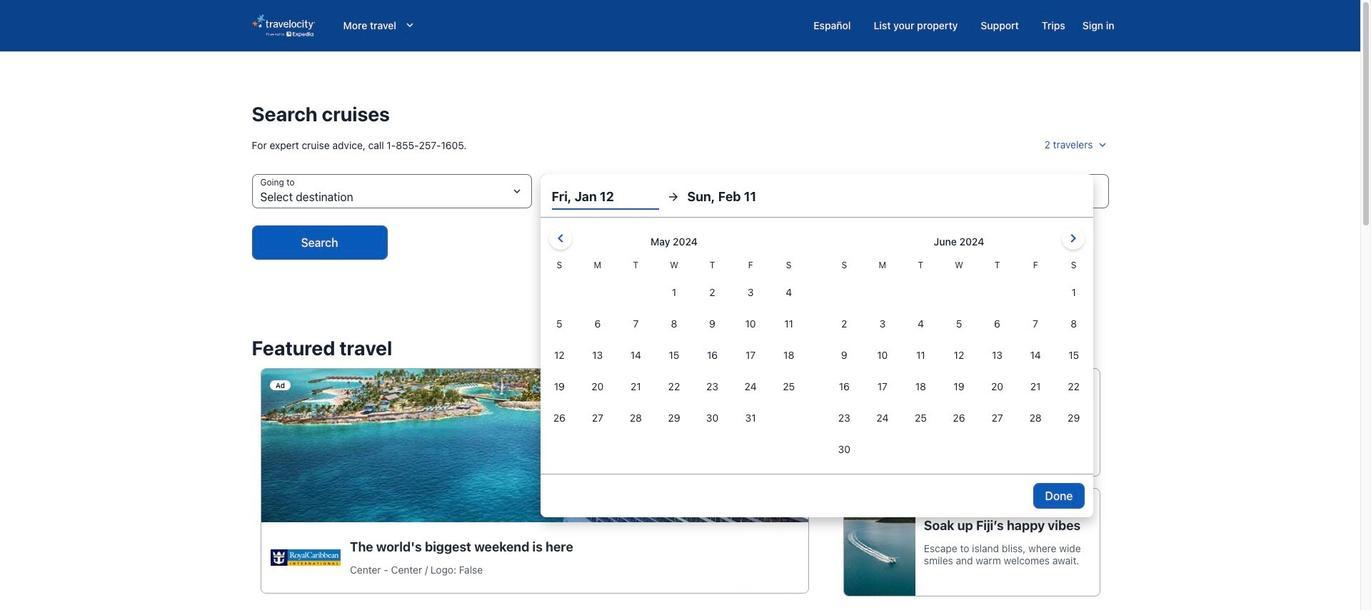 Task type: locate. For each thing, give the bounding box(es) containing it.
travelocity logo image
[[252, 14, 315, 37]]

previous month image
[[552, 230, 569, 247]]

main content
[[0, 51, 1360, 611]]

2 travelers image
[[1096, 139, 1109, 151]]

next month image
[[1064, 230, 1081, 247]]



Task type: vqa. For each thing, say whether or not it's contained in the screenshot.
2 travelers icon
yes



Task type: describe. For each thing, give the bounding box(es) containing it.
featured travel region
[[243, 328, 1117, 606]]



